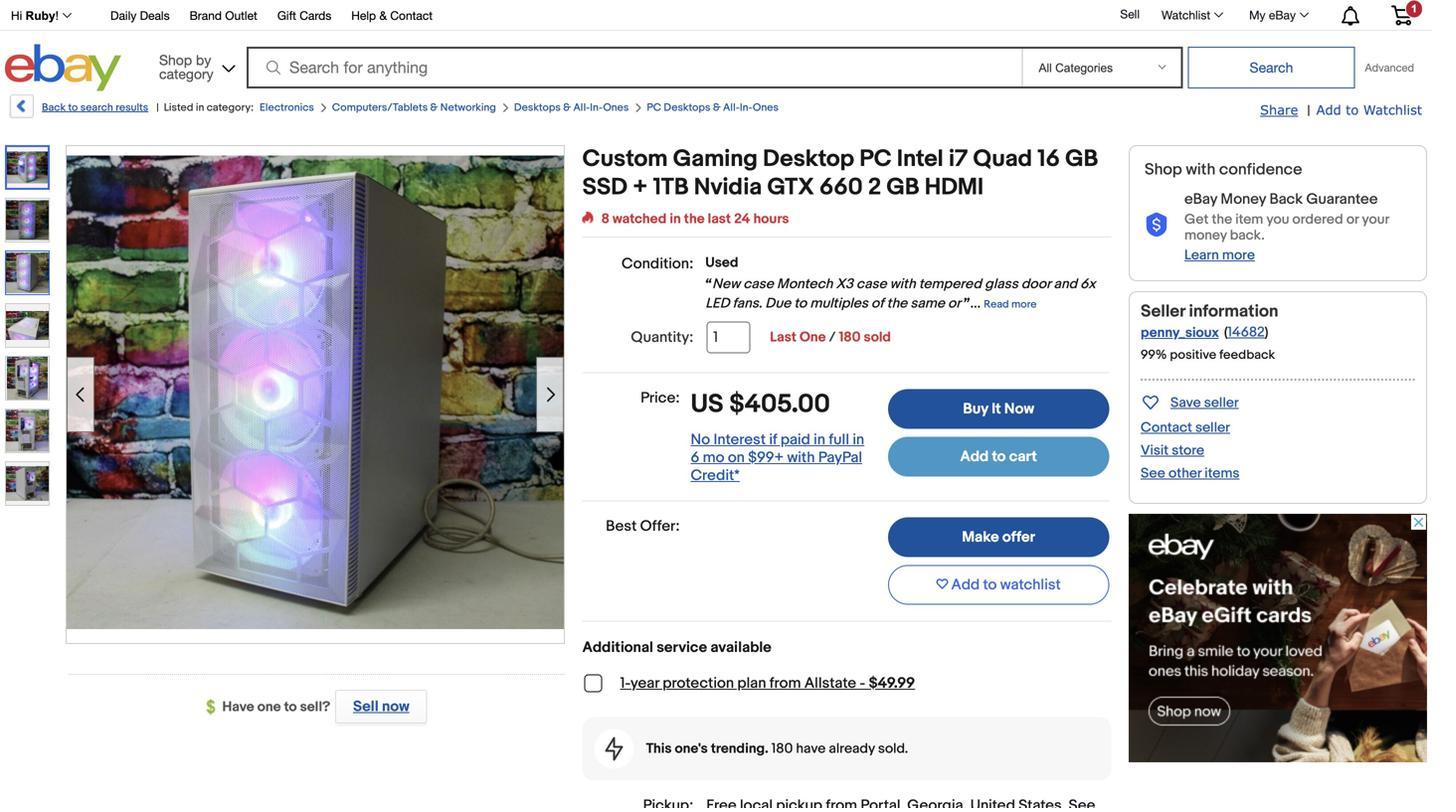 Task type: vqa. For each thing, say whether or not it's contained in the screenshot.
'Carbon Fiber'
no



Task type: describe. For each thing, give the bounding box(es) containing it.
$405.00
[[730, 389, 831, 420]]

make
[[962, 529, 999, 547]]

2
[[868, 174, 882, 202]]

"
[[706, 276, 712, 293]]

with details__icon image for ebay money back guarantee
[[1145, 213, 1169, 238]]

shop by category button
[[150, 44, 240, 87]]

14682
[[1228, 324, 1265, 341]]

montech
[[777, 276, 833, 293]]

brand outlet link
[[190, 5, 257, 27]]

/
[[829, 329, 836, 346]]

share | add to watchlist
[[1261, 102, 1423, 119]]

picture 1 of 7 image
[[7, 147, 48, 188]]

trending.
[[711, 741, 769, 758]]

to left cart
[[992, 448, 1006, 466]]

money
[[1185, 227, 1227, 244]]

watchlist inside share | add to watchlist
[[1364, 102, 1423, 117]]

positive
[[1170, 348, 1217, 363]]

due
[[765, 295, 791, 312]]

2 in- from the left
[[740, 101, 753, 114]]

sell for sell
[[1121, 7, 1140, 21]]

desktop
[[763, 145, 855, 174]]

watchlist inside account navigation
[[1162, 8, 1211, 22]]

daily
[[110, 8, 137, 22]]

additional
[[583, 639, 654, 657]]

tempered
[[919, 276, 982, 293]]

search
[[80, 101, 113, 114]]

account navigation
[[0, 0, 1428, 31]]

electronics
[[260, 101, 314, 114]]

item
[[1236, 211, 1264, 228]]

"
[[964, 295, 971, 312]]

14682 link
[[1228, 324, 1265, 341]]

660
[[820, 174, 863, 202]]

in right the listed
[[196, 101, 204, 114]]

with inside no interest if paid in full in 6 mo on $99+ with paypal credit*
[[787, 449, 815, 467]]

1
[[1412, 2, 1418, 15]]

0 vertical spatial pc
[[647, 101, 662, 114]]

$49.99
[[869, 675, 915, 693]]

0 horizontal spatial the
[[684, 211, 705, 228]]

deals
[[140, 8, 170, 22]]

and
[[1054, 276, 1078, 293]]

hi
[[11, 9, 22, 22]]

this one's trending. 180 have already sold.
[[646, 741, 909, 758]]

last
[[770, 329, 797, 346]]

my ebay link
[[1239, 3, 1318, 27]]

picture 6 of 7 image
[[6, 410, 49, 453]]

hours
[[754, 211, 789, 228]]

watchlist
[[1001, 576, 1061, 594]]

180 for have
[[772, 741, 793, 758]]

shop for shop by category
[[159, 52, 192, 68]]

| inside share | add to watchlist
[[1308, 102, 1311, 119]]

sell for sell now
[[353, 698, 379, 716]]

contact seller link
[[1141, 420, 1231, 437]]

more inside the " ... read more
[[1012, 298, 1037, 311]]

$99+
[[748, 449, 784, 467]]

in left full
[[814, 431, 826, 449]]

price:
[[641, 389, 680, 407]]

intel
[[897, 145, 944, 174]]

paypal
[[819, 449, 863, 467]]

quad
[[973, 145, 1033, 174]]

buy
[[963, 400, 989, 418]]

allstate
[[805, 675, 857, 693]]

to right the one
[[284, 699, 297, 716]]

best offer:
[[606, 518, 680, 536]]

add to watchlist link
[[1317, 101, 1423, 119]]

of
[[872, 295, 884, 312]]

available
[[711, 639, 772, 657]]

add for add to cart
[[961, 448, 989, 466]]

with inside the " new case montech x3 case with tempered glass door and 6x led fans. due to multiples of the same or
[[890, 276, 916, 293]]

protection
[[663, 675, 734, 693]]

1 all- from the left
[[574, 101, 590, 114]]

ebay inside ebay money back guarantee get the item you ordered or your money back. learn more
[[1185, 191, 1218, 208]]

last
[[708, 211, 731, 228]]

paid
[[781, 431, 811, 449]]

advanced link
[[1355, 48, 1425, 88]]

i7
[[949, 145, 968, 174]]

seller for save
[[1205, 395, 1239, 412]]

sold
[[864, 329, 891, 346]]

read
[[984, 298, 1009, 311]]

offer:
[[640, 518, 680, 536]]

dollar sign image
[[206, 700, 222, 716]]

to inside the " new case montech x3 case with tempered glass door and 6x led fans. due to multiples of the same or
[[794, 295, 807, 312]]

1 desktops from the left
[[514, 101, 561, 114]]

0 horizontal spatial |
[[156, 101, 159, 114]]

seller information penny_sioux ( 14682 ) 99% positive feedback
[[1141, 301, 1279, 363]]

help & contact link
[[351, 5, 433, 27]]

gaming
[[673, 145, 758, 174]]

best
[[606, 518, 637, 536]]

your
[[1362, 211, 1390, 228]]

save seller
[[1171, 395, 1239, 412]]

...
[[971, 295, 981, 312]]

used
[[706, 255, 739, 272]]

now
[[382, 698, 410, 716]]

multiples
[[810, 295, 868, 312]]

add inside share | add to watchlist
[[1317, 102, 1342, 117]]

confidence
[[1220, 160, 1303, 180]]

back.
[[1230, 227, 1265, 244]]

see other items link
[[1141, 466, 1240, 482]]

us
[[691, 389, 724, 420]]

0 horizontal spatial gb
[[887, 174, 920, 202]]

brand outlet
[[190, 8, 257, 22]]

0 vertical spatial back
[[42, 101, 66, 114]]

more inside ebay money back guarantee get the item you ordered or your money back. learn more
[[1223, 247, 1256, 264]]

feedback
[[1220, 348, 1276, 363]]

add for add to watchlist
[[952, 576, 980, 594]]

back to search results
[[42, 101, 148, 114]]

one's
[[675, 741, 708, 758]]

picture 2 of 7 image
[[6, 199, 49, 242]]

to left search
[[68, 101, 78, 114]]

seller for contact
[[1196, 420, 1231, 437]]



Task type: locate. For each thing, give the bounding box(es) containing it.
ones down the search for anything text field
[[603, 101, 629, 114]]

hdmi
[[925, 174, 984, 202]]

picture 5 of 7 image
[[6, 357, 49, 400]]

gift
[[277, 8, 296, 22]]

0 horizontal spatial sell
[[353, 698, 379, 716]]

0 vertical spatial with
[[1186, 160, 1216, 180]]

no interest if paid in full in 6 mo on $99+ with paypal credit*
[[691, 431, 865, 485]]

1 vertical spatial back
[[1270, 191, 1303, 208]]

already
[[829, 741, 875, 758]]

make offer link
[[888, 518, 1110, 558]]

with details__icon image
[[1145, 213, 1169, 238], [605, 738, 623, 762]]

add to cart
[[961, 448, 1037, 466]]

watched
[[613, 211, 667, 228]]

sell now
[[353, 698, 410, 716]]

seller
[[1205, 395, 1239, 412], [1196, 420, 1231, 437]]

advertisement region
[[1129, 514, 1428, 763]]

1 horizontal spatial contact
[[1141, 420, 1193, 437]]

1 horizontal spatial in-
[[740, 101, 753, 114]]

gb right '2' in the right of the page
[[887, 174, 920, 202]]

shop inside shop by category
[[159, 52, 192, 68]]

| listed in category:
[[156, 101, 254, 114]]

ebay money back guarantee get the item you ordered or your money back. learn more
[[1185, 191, 1390, 264]]

& down the search for anything text field
[[563, 101, 571, 114]]

service
[[657, 639, 707, 657]]

offer
[[1003, 529, 1036, 547]]

1 vertical spatial watchlist
[[1364, 102, 1423, 117]]

0 vertical spatial contact
[[390, 8, 433, 22]]

ordered
[[1293, 211, 1344, 228]]

0 vertical spatial sell
[[1121, 7, 1140, 21]]

6x
[[1081, 276, 1096, 293]]

watchlist right sell link
[[1162, 8, 1211, 22]]

1 horizontal spatial desktops
[[664, 101, 711, 114]]

1 link
[[1380, 0, 1425, 29]]

in- up gaming
[[740, 101, 753, 114]]

with details__icon image inside us $405.00 main content
[[605, 738, 623, 762]]

0 vertical spatial ebay
[[1269, 8, 1296, 22]]

none submit inside "shop by category" banner
[[1188, 47, 1355, 89]]

1 vertical spatial ebay
[[1185, 191, 1218, 208]]

1 horizontal spatial with details__icon image
[[1145, 213, 1169, 238]]

1 horizontal spatial pc
[[860, 145, 892, 174]]

to inside button
[[983, 576, 997, 594]]

new
[[712, 276, 740, 293]]

penny_sioux link
[[1141, 325, 1219, 342]]

pc desktops & all-in-ones link
[[647, 101, 779, 114]]

1 vertical spatial seller
[[1196, 420, 1231, 437]]

read more link
[[984, 295, 1037, 312]]

Search for anything text field
[[250, 49, 1018, 87]]

all- down the search for anything text field
[[574, 101, 590, 114]]

seller right save at the right
[[1205, 395, 1239, 412]]

category:
[[207, 101, 254, 114]]

1 horizontal spatial watchlist
[[1364, 102, 1423, 117]]

in right full
[[853, 431, 865, 449]]

2 all- from the left
[[723, 101, 740, 114]]

1 in- from the left
[[590, 101, 603, 114]]

(
[[1225, 324, 1228, 341]]

desktops & all-in-ones link
[[514, 101, 629, 114]]

1 case from the left
[[744, 276, 774, 293]]

2 vertical spatial with
[[787, 449, 815, 467]]

case up fans.
[[744, 276, 774, 293]]

help & contact
[[351, 8, 433, 22]]

0 horizontal spatial with
[[787, 449, 815, 467]]

brand
[[190, 8, 222, 22]]

ebay inside account navigation
[[1269, 8, 1296, 22]]

sell left watchlist link
[[1121, 7, 1140, 21]]

0 vertical spatial seller
[[1205, 395, 1239, 412]]

ruby
[[26, 9, 55, 22]]

contact up visit store "link"
[[1141, 420, 1193, 437]]

180 for sold
[[839, 329, 861, 346]]

learn more link
[[1185, 247, 1256, 264]]

one
[[800, 329, 826, 346]]

1 horizontal spatial gb
[[1066, 145, 1099, 174]]

buy it now link
[[888, 389, 1110, 429]]

advanced
[[1365, 61, 1415, 74]]

computers/tablets & networking
[[332, 101, 496, 114]]

pc left intel
[[860, 145, 892, 174]]

ones up desktop
[[753, 101, 779, 114]]

share
[[1261, 102, 1299, 117]]

cards
[[300, 8, 332, 22]]

picture 4 of 7 image
[[6, 304, 49, 347]]

1 horizontal spatial or
[[1347, 211, 1359, 228]]

get
[[1185, 211, 1209, 228]]

all- up gaming
[[723, 101, 740, 114]]

180 right /
[[839, 329, 861, 346]]

1 vertical spatial shop
[[1145, 160, 1183, 180]]

contact inside contact seller visit store see other items
[[1141, 420, 1193, 437]]

0 horizontal spatial pc
[[647, 101, 662, 114]]

with details__icon image for this one's trending.
[[605, 738, 623, 762]]

money
[[1221, 191, 1267, 208]]

0 horizontal spatial case
[[744, 276, 774, 293]]

or inside ebay money back guarantee get the item you ordered or your money back. learn more
[[1347, 211, 1359, 228]]

1 vertical spatial 180
[[772, 741, 793, 758]]

| right share 'button'
[[1308, 102, 1311, 119]]

1 vertical spatial more
[[1012, 298, 1037, 311]]

1 horizontal spatial sell
[[1121, 7, 1140, 21]]

back left search
[[42, 101, 66, 114]]

add down make
[[952, 576, 980, 594]]

same
[[911, 295, 945, 312]]

0 vertical spatial 180
[[839, 329, 861, 346]]

back inside ebay money back guarantee get the item you ordered or your money back. learn more
[[1270, 191, 1303, 208]]

daily deals
[[110, 8, 170, 22]]

mo
[[703, 449, 725, 467]]

the right the of
[[887, 295, 908, 312]]

desktops & all-in-ones
[[514, 101, 629, 114]]

add to watchlist button
[[888, 566, 1110, 605]]

the inside ebay money back guarantee get the item you ordered or your money back. learn more
[[1212, 211, 1233, 228]]

2 desktops from the left
[[664, 101, 711, 114]]

category
[[159, 66, 214, 82]]

make offer
[[962, 529, 1036, 547]]

& up gaming
[[713, 101, 721, 114]]

have
[[796, 741, 826, 758]]

0 horizontal spatial back
[[42, 101, 66, 114]]

sell now link
[[330, 690, 427, 724]]

!
[[55, 9, 59, 22]]

last one / 180 sold
[[770, 329, 891, 346]]

0 horizontal spatial watchlist
[[1162, 8, 1211, 22]]

glass
[[985, 276, 1019, 293]]

seller down save seller
[[1196, 420, 1231, 437]]

watchlist down advanced
[[1364, 102, 1423, 117]]

or inside the " new case montech x3 case with tempered glass door and 6x led fans. due to multiples of the same or
[[948, 295, 961, 312]]

gb right 16
[[1066, 145, 1099, 174]]

to inside share | add to watchlist
[[1346, 102, 1359, 117]]

to
[[68, 101, 78, 114], [1346, 102, 1359, 117], [794, 295, 807, 312], [992, 448, 1006, 466], [983, 576, 997, 594], [284, 699, 297, 716]]

seller inside button
[[1205, 395, 1239, 412]]

& left networking
[[430, 101, 438, 114]]

1 ones from the left
[[603, 101, 629, 114]]

watchlist link
[[1151, 3, 1233, 27]]

1-
[[620, 675, 631, 693]]

2 case from the left
[[857, 276, 887, 293]]

the right the get
[[1212, 211, 1233, 228]]

& for desktops
[[563, 101, 571, 114]]

in down the 1tb
[[670, 211, 681, 228]]

sell link
[[1112, 7, 1149, 21]]

fans.
[[733, 295, 762, 312]]

or down guarantee
[[1347, 211, 1359, 228]]

1 horizontal spatial the
[[887, 295, 908, 312]]

contact right help
[[390, 8, 433, 22]]

0 horizontal spatial more
[[1012, 298, 1037, 311]]

credit*
[[691, 467, 740, 485]]

or left '"' at right top
[[948, 295, 961, 312]]

computers/tablets
[[332, 101, 428, 114]]

1 vertical spatial contact
[[1141, 420, 1193, 437]]

6
[[691, 449, 700, 467]]

1 horizontal spatial ebay
[[1269, 8, 1296, 22]]

case up the of
[[857, 276, 887, 293]]

1 horizontal spatial shop
[[1145, 160, 1183, 180]]

" new case montech x3 case with tempered glass door and 6x led fans. due to multiples of the same or
[[706, 276, 1096, 312]]

pc down the search for anything text field
[[647, 101, 662, 114]]

0 horizontal spatial ebay
[[1185, 191, 1218, 208]]

desktops up gaming
[[664, 101, 711, 114]]

| left the listed
[[156, 101, 159, 114]]

condition:
[[622, 255, 694, 273]]

1 vertical spatial or
[[948, 295, 961, 312]]

1 horizontal spatial ones
[[753, 101, 779, 114]]

seller inside contact seller visit store see other items
[[1196, 420, 1231, 437]]

more down door
[[1012, 298, 1037, 311]]

us $405.00
[[691, 389, 831, 420]]

|
[[156, 101, 159, 114], [1308, 102, 1311, 119]]

& for computers/tablets
[[430, 101, 438, 114]]

gb
[[1066, 145, 1099, 174], [887, 174, 920, 202]]

1 horizontal spatial |
[[1308, 102, 1311, 119]]

add
[[1317, 102, 1342, 117], [961, 448, 989, 466], [952, 576, 980, 594]]

1 horizontal spatial with
[[890, 276, 916, 293]]

2 vertical spatial add
[[952, 576, 980, 594]]

ebay up the get
[[1185, 191, 1218, 208]]

0 horizontal spatial or
[[948, 295, 961, 312]]

year
[[631, 675, 659, 693]]

nvidia
[[694, 174, 762, 202]]

to down advanced "link"
[[1346, 102, 1359, 117]]

now
[[1005, 400, 1035, 418]]

picture 7 of 7 image
[[6, 463, 49, 505]]

2 horizontal spatial with
[[1186, 160, 1216, 180]]

0 vertical spatial with details__icon image
[[1145, 213, 1169, 238]]

0 vertical spatial add
[[1317, 102, 1342, 117]]

have
[[222, 699, 254, 716]]

picture 3 of 7 image
[[6, 252, 49, 294]]

contact inside help & contact link
[[390, 8, 433, 22]]

add inside button
[[952, 576, 980, 594]]

my ebay
[[1250, 8, 1296, 22]]

visit
[[1141, 443, 1169, 460]]

all-
[[574, 101, 590, 114], [723, 101, 740, 114]]

see
[[1141, 466, 1166, 482]]

shop by category banner
[[0, 0, 1428, 97]]

1 horizontal spatial case
[[857, 276, 887, 293]]

0 horizontal spatial all-
[[574, 101, 590, 114]]

None submit
[[1188, 47, 1355, 89]]

interest
[[714, 431, 766, 449]]

shop for shop with confidence
[[1145, 160, 1183, 180]]

networking
[[440, 101, 496, 114]]

& right help
[[380, 8, 387, 22]]

if
[[769, 431, 777, 449]]

0 horizontal spatial 180
[[772, 741, 793, 758]]

1 vertical spatial with
[[890, 276, 916, 293]]

1 vertical spatial pc
[[860, 145, 892, 174]]

back up you
[[1270, 191, 1303, 208]]

this
[[646, 741, 672, 758]]

0 horizontal spatial in-
[[590, 101, 603, 114]]

ebay right my
[[1269, 8, 1296, 22]]

8
[[601, 211, 610, 228]]

with details__icon image left the get
[[1145, 213, 1169, 238]]

2 ones from the left
[[753, 101, 779, 114]]

to left watchlist
[[983, 576, 997, 594]]

save seller button
[[1141, 391, 1239, 414]]

us $405.00 main content
[[583, 145, 1112, 809]]

sell inside account navigation
[[1121, 7, 1140, 21]]

to down montech
[[794, 295, 807, 312]]

1 vertical spatial add
[[961, 448, 989, 466]]

2 horizontal spatial the
[[1212, 211, 1233, 228]]

& for help
[[380, 8, 387, 22]]

you
[[1267, 211, 1290, 228]]

0 horizontal spatial shop
[[159, 52, 192, 68]]

0 horizontal spatial contact
[[390, 8, 433, 22]]

with up the same
[[890, 276, 916, 293]]

more down back.
[[1223, 247, 1256, 264]]

with details__icon image left this on the bottom of the page
[[605, 738, 623, 762]]

0 vertical spatial shop
[[159, 52, 192, 68]]

add right share
[[1317, 102, 1342, 117]]

from
[[770, 675, 801, 693]]

desktops right networking
[[514, 101, 561, 114]]

0 vertical spatial more
[[1223, 247, 1256, 264]]

gtx
[[768, 174, 814, 202]]

1 horizontal spatial 180
[[839, 329, 861, 346]]

0 horizontal spatial with details__icon image
[[605, 738, 623, 762]]

with up the get
[[1186, 160, 1216, 180]]

0 vertical spatial watchlist
[[1162, 8, 1211, 22]]

1 horizontal spatial more
[[1223, 247, 1256, 264]]

add down the buy
[[961, 448, 989, 466]]

+
[[633, 174, 648, 202]]

results
[[116, 101, 148, 114]]

the inside the " new case montech x3 case with tempered glass door and 6x led fans. due to multiples of the same or
[[887, 295, 908, 312]]

1 horizontal spatial all-
[[723, 101, 740, 114]]

sell left now
[[353, 698, 379, 716]]

0 horizontal spatial desktops
[[514, 101, 561, 114]]

1 vertical spatial sell
[[353, 698, 379, 716]]

1 vertical spatial with details__icon image
[[605, 738, 623, 762]]

0 vertical spatial or
[[1347, 211, 1359, 228]]

180 left have
[[772, 741, 793, 758]]

pc
[[647, 101, 662, 114], [860, 145, 892, 174]]

the left last
[[684, 211, 705, 228]]

Quantity: text field
[[707, 322, 750, 354]]

in- down the search for anything text field
[[590, 101, 603, 114]]

1 horizontal spatial back
[[1270, 191, 1303, 208]]

add to cart link
[[888, 437, 1110, 477]]

" ... read more
[[964, 295, 1037, 312]]

save
[[1171, 395, 1201, 412]]

door
[[1022, 276, 1051, 293]]

& inside account navigation
[[380, 8, 387, 22]]

0 horizontal spatial ones
[[603, 101, 629, 114]]

pc inside custom gaming desktop pc intel i7 quad 16 gb ssd + 1tb nvidia gtx 660 2 gb hdmi
[[860, 145, 892, 174]]

with right if
[[787, 449, 815, 467]]

custom gaming desktop pc intel i7 quad 16 gb ssd + 1tb nvidia gtx 660 2 gb hdmi - picture 3 of 7 image
[[67, 156, 564, 630]]



